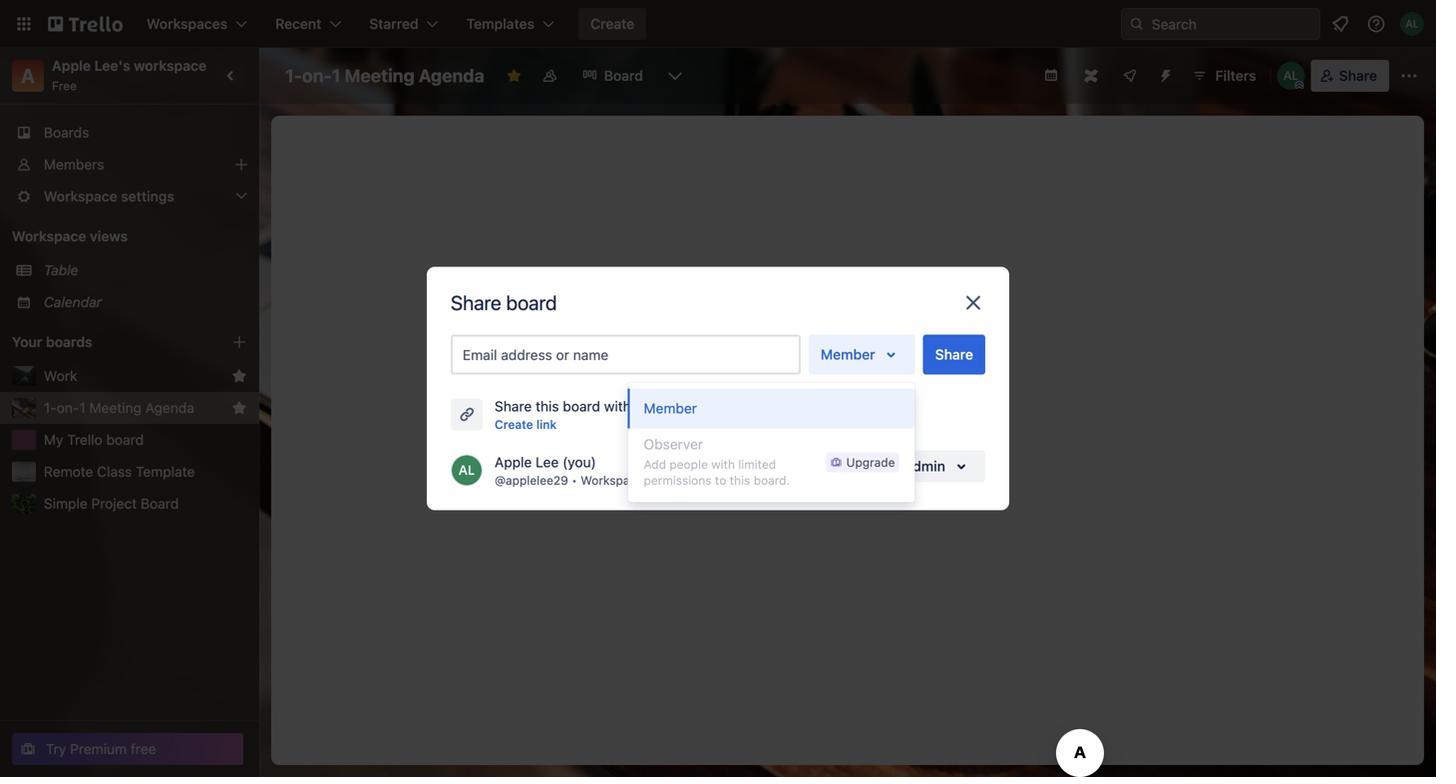 Task type: describe. For each thing, give the bounding box(es) containing it.
share board
[[451, 291, 557, 314]]

apple for lee's
[[52, 57, 91, 74]]

1-on-1 meeting agenda button
[[44, 398, 223, 418]]

1- inside board name text field
[[285, 65, 302, 86]]

star or unstar board image
[[506, 68, 522, 84]]

try premium free button
[[12, 733, 243, 765]]

workspace inside "apple lee (you) @applelee29 • workspace admin"
[[581, 473, 643, 487]]

observer add people with limited permissions to this board.
[[644, 436, 790, 487]]

lee's
[[94, 57, 130, 74]]

template
[[136, 463, 195, 480]]

with for limited
[[712, 457, 735, 471]]

remote class template link
[[44, 462, 247, 482]]

simple
[[44, 495, 88, 512]]

views
[[90, 228, 128, 244]]

workspace
[[134, 57, 207, 74]]

observer
[[644, 436, 703, 452]]

1-on-1 meeting agenda inside button
[[44, 400, 194, 416]]

1- inside button
[[44, 400, 57, 416]]

1 horizontal spatial board
[[604, 67, 643, 84]]

calendar power-up image
[[1043, 67, 1059, 83]]

on- inside board name text field
[[302, 65, 332, 86]]

0 vertical spatial link
[[646, 398, 668, 415]]

workspace views
[[12, 228, 128, 244]]

try premium free
[[46, 741, 156, 757]]

upgrade
[[847, 455, 895, 469]]

member button
[[809, 335, 915, 375]]

Board name text field
[[275, 60, 495, 92]]

share this board with a link create link
[[495, 398, 668, 431]]

Search field
[[1145, 9, 1320, 39]]

0 notifications image
[[1329, 12, 1353, 36]]

agenda inside button
[[145, 400, 194, 416]]

group containing member
[[628, 383, 915, 502]]

meeting inside button
[[89, 400, 142, 416]]

simple project board link
[[44, 494, 247, 514]]

1 inside board name text field
[[332, 65, 341, 86]]

agenda inside board name text field
[[419, 65, 485, 86]]

•
[[572, 473, 577, 487]]

search image
[[1129, 16, 1145, 32]]

apple lee's workspace free
[[52, 57, 207, 93]]

meeting inside board name text field
[[345, 65, 415, 86]]

try
[[46, 741, 66, 757]]

boards
[[46, 334, 92, 350]]

@applelee29
[[495, 473, 568, 487]]

create button
[[579, 8, 647, 40]]

show menu image
[[1400, 66, 1420, 86]]

my trello board
[[44, 431, 144, 448]]

workspace visible image
[[542, 68, 558, 84]]

calendar
[[44, 294, 102, 310]]

boards link
[[0, 117, 259, 149]]

limited
[[738, 457, 776, 471]]

share inside share this board with a link create link
[[495, 398, 532, 415]]

people
[[670, 457, 708, 471]]

work
[[44, 368, 77, 384]]

upgrade button
[[827, 452, 899, 472]]

power ups image
[[1122, 68, 1138, 84]]

your boards
[[12, 334, 92, 350]]

0 horizontal spatial board
[[141, 495, 179, 512]]

primary element
[[0, 0, 1437, 48]]

0 horizontal spatial share button
[[923, 335, 986, 375]]

member for member button
[[644, 400, 697, 417]]

open information menu image
[[1367, 14, 1387, 34]]



Task type: vqa. For each thing, say whether or not it's contained in the screenshot.
1-on-1 Meeting Agenda Text Field
yes



Task type: locate. For each thing, give the bounding box(es) containing it.
0 vertical spatial 1
[[332, 65, 341, 86]]

trello
[[67, 431, 103, 448]]

member inside button
[[644, 400, 697, 417]]

close image
[[962, 291, 986, 315]]

0 vertical spatial agenda
[[419, 65, 485, 86]]

board
[[506, 291, 557, 314], [563, 398, 600, 415], [106, 431, 144, 448]]

0 vertical spatial this
[[536, 398, 559, 415]]

1-
[[285, 65, 302, 86], [44, 400, 57, 416]]

board for share this board with a link create link
[[563, 398, 600, 415]]

your
[[12, 334, 42, 350]]

0 horizontal spatial apple lee (applelee29) image
[[451, 454, 483, 486]]

back to home image
[[48, 8, 123, 40]]

this up "lee"
[[536, 398, 559, 415]]

create up board link
[[591, 15, 635, 32]]

with up to
[[712, 457, 735, 471]]

1 horizontal spatial with
[[712, 457, 735, 471]]

1 vertical spatial this
[[730, 473, 751, 487]]

members
[[44, 156, 104, 173]]

apple inside "apple lee (you) @applelee29 • workspace admin"
[[495, 454, 532, 470]]

0 vertical spatial workspace
[[12, 228, 86, 244]]

workspace up table
[[12, 228, 86, 244]]

members link
[[0, 149, 259, 181]]

0 horizontal spatial 1-on-1 meeting agenda
[[44, 400, 194, 416]]

create
[[591, 15, 635, 32], [495, 418, 533, 431]]

1 horizontal spatial create
[[591, 15, 635, 32]]

0 vertical spatial 1-on-1 meeting agenda
[[285, 65, 485, 86]]

remote class template
[[44, 463, 195, 480]]

on-
[[302, 65, 332, 86], [57, 400, 79, 416]]

1 vertical spatial share button
[[923, 335, 986, 375]]

0 horizontal spatial with
[[604, 398, 631, 415]]

this inside share this board with a link create link
[[536, 398, 559, 415]]

0 vertical spatial share button
[[1312, 60, 1390, 92]]

apple lee (applelee29) image
[[1278, 62, 1306, 90]]

1-on-1 meeting agenda
[[285, 65, 485, 86], [44, 400, 194, 416]]

add board image
[[231, 334, 247, 350]]

simple project board
[[44, 495, 179, 512]]

1 inside button
[[79, 400, 86, 416]]

permissions
[[644, 473, 712, 487]]

to
[[715, 473, 727, 487]]

customize views image
[[665, 66, 685, 86]]

0 vertical spatial create
[[591, 15, 635, 32]]

1 horizontal spatial 1-on-1 meeting agenda
[[285, 65, 485, 86]]

0 horizontal spatial board
[[106, 431, 144, 448]]

0 vertical spatial board
[[604, 67, 643, 84]]

a
[[21, 64, 35, 87]]

2 starred icon image from the top
[[231, 400, 247, 416]]

apple up 'free'
[[52, 57, 91, 74]]

workspace
[[12, 228, 86, 244], [581, 473, 643, 487]]

class
[[97, 463, 132, 480]]

share button down 0 notifications icon
[[1312, 60, 1390, 92]]

admin button
[[892, 450, 986, 482]]

1 horizontal spatial apple
[[495, 454, 532, 470]]

1 vertical spatial apple
[[495, 454, 532, 470]]

with left a
[[604, 398, 631, 415]]

1 horizontal spatial member
[[821, 346, 876, 363]]

calendar link
[[44, 292, 247, 312]]

Email address or name text field
[[463, 341, 797, 369]]

0 vertical spatial with
[[604, 398, 631, 415]]

a link
[[12, 60, 44, 92]]

member button
[[628, 389, 915, 428]]

2 horizontal spatial board
[[563, 398, 600, 415]]

1 horizontal spatial agenda
[[419, 65, 485, 86]]

agenda up the my trello board 'link'
[[145, 400, 194, 416]]

member up member button
[[821, 346, 876, 363]]

your boards with 5 items element
[[12, 330, 202, 354]]

apple lee (applelee29) image
[[1401, 12, 1425, 36], [451, 454, 483, 486]]

apple lee (applelee29) image right open information menu image
[[1401, 12, 1425, 36]]

workspace down (you)
[[581, 473, 643, 487]]

0 horizontal spatial 1-
[[44, 400, 57, 416]]

share button
[[1312, 60, 1390, 92], [923, 335, 986, 375]]

1 horizontal spatial this
[[730, 473, 751, 487]]

starred icon image
[[231, 368, 247, 384], [231, 400, 247, 416]]

admin
[[647, 473, 681, 487]]

with
[[604, 398, 631, 415], [712, 457, 735, 471]]

board.
[[754, 473, 790, 487]]

1 vertical spatial workspace
[[581, 473, 643, 487]]

this
[[536, 398, 559, 415], [730, 473, 751, 487]]

group
[[628, 383, 915, 502]]

filters
[[1216, 67, 1257, 84]]

1 vertical spatial apple lee (applelee29) image
[[451, 454, 483, 486]]

1 vertical spatial 1-
[[44, 400, 57, 416]]

1 vertical spatial member
[[644, 400, 697, 417]]

table
[[44, 262, 78, 278]]

with inside share this board with a link create link
[[604, 398, 631, 415]]

share
[[1339, 67, 1378, 84], [451, 291, 502, 314], [935, 346, 974, 363], [495, 398, 532, 415]]

1 vertical spatial create
[[495, 418, 533, 431]]

add
[[644, 457, 666, 471]]

0 horizontal spatial apple
[[52, 57, 91, 74]]

starred icon image for 1-on-1 meeting agenda
[[231, 400, 247, 416]]

this inside "observer add people with limited permissions to this board."
[[730, 473, 751, 487]]

board down template
[[141, 495, 179, 512]]

1 horizontal spatial board
[[506, 291, 557, 314]]

(you)
[[563, 454, 596, 470]]

project
[[91, 495, 137, 512]]

premium
[[70, 741, 127, 757]]

member
[[821, 346, 876, 363], [644, 400, 697, 417]]

filters button
[[1186, 60, 1263, 92]]

agenda
[[419, 65, 485, 86], [145, 400, 194, 416]]

1 vertical spatial on-
[[57, 400, 79, 416]]

1 vertical spatial with
[[712, 457, 735, 471]]

free
[[52, 79, 77, 93]]

0 horizontal spatial 1
[[79, 400, 86, 416]]

0 vertical spatial on-
[[302, 65, 332, 86]]

0 horizontal spatial on-
[[57, 400, 79, 416]]

free
[[131, 741, 156, 757]]

create link button
[[495, 415, 557, 434]]

board inside share this board with a link create link
[[563, 398, 600, 415]]

1 horizontal spatial share button
[[1312, 60, 1390, 92]]

board
[[604, 67, 643, 84], [141, 495, 179, 512]]

0 horizontal spatial member
[[644, 400, 697, 417]]

board left customize views image
[[604, 67, 643, 84]]

agenda left star or unstar board icon at the top left of page
[[419, 65, 485, 86]]

with inside "observer add people with limited permissions to this board."
[[712, 457, 735, 471]]

this right to
[[730, 473, 751, 487]]

remote
[[44, 463, 93, 480]]

table link
[[44, 260, 247, 280]]

meeting
[[345, 65, 415, 86], [89, 400, 142, 416]]

create inside share this board with a link create link
[[495, 418, 533, 431]]

create inside button
[[591, 15, 635, 32]]

2 vertical spatial board
[[106, 431, 144, 448]]

link up "lee"
[[537, 418, 557, 431]]

a
[[635, 398, 643, 415]]

0 horizontal spatial create
[[495, 418, 533, 431]]

member for member popup button
[[821, 346, 876, 363]]

0 vertical spatial apple
[[52, 57, 91, 74]]

with for a
[[604, 398, 631, 415]]

1 vertical spatial 1
[[79, 400, 86, 416]]

lee
[[536, 454, 559, 470]]

0 vertical spatial apple lee (applelee29) image
[[1401, 12, 1425, 36]]

member inside popup button
[[821, 346, 876, 363]]

on- inside button
[[57, 400, 79, 416]]

1 horizontal spatial 1
[[332, 65, 341, 86]]

apple lee (applelee29) image left @applelee29
[[451, 454, 483, 486]]

share button down close icon
[[923, 335, 986, 375]]

1 horizontal spatial on-
[[302, 65, 332, 86]]

1 horizontal spatial workspace
[[581, 473, 643, 487]]

1 horizontal spatial apple lee (applelee29) image
[[1401, 12, 1425, 36]]

0 vertical spatial meeting
[[345, 65, 415, 86]]

board link
[[570, 60, 655, 92]]

apple
[[52, 57, 91, 74], [495, 454, 532, 470]]

1 vertical spatial 1-on-1 meeting agenda
[[44, 400, 194, 416]]

0 vertical spatial member
[[821, 346, 876, 363]]

boards
[[44, 124, 89, 141]]

1 vertical spatial board
[[141, 495, 179, 512]]

0 horizontal spatial link
[[537, 418, 557, 431]]

0 horizontal spatial this
[[536, 398, 559, 415]]

1-on-1 meeting agenda inside board name text field
[[285, 65, 485, 86]]

1 vertical spatial starred icon image
[[231, 400, 247, 416]]

automation image
[[1150, 60, 1178, 88]]

0 vertical spatial 1-
[[285, 65, 302, 86]]

link right a
[[646, 398, 668, 415]]

1 vertical spatial link
[[537, 418, 557, 431]]

1 starred icon image from the top
[[231, 368, 247, 384]]

1 vertical spatial board
[[563, 398, 600, 415]]

0 vertical spatial board
[[506, 291, 557, 314]]

admin
[[904, 458, 946, 474]]

work button
[[44, 366, 223, 386]]

apple for lee
[[495, 454, 532, 470]]

my
[[44, 431, 63, 448]]

apple lee's workspace link
[[52, 57, 207, 74]]

starred icon image for work
[[231, 368, 247, 384]]

member right a
[[644, 400, 697, 417]]

board inside 'link'
[[106, 431, 144, 448]]

board for my trello board
[[106, 431, 144, 448]]

0 horizontal spatial meeting
[[89, 400, 142, 416]]

link
[[646, 398, 668, 415], [537, 418, 557, 431]]

0 horizontal spatial workspace
[[12, 228, 86, 244]]

my trello board link
[[44, 430, 247, 450]]

create up @applelee29
[[495, 418, 533, 431]]

1
[[332, 65, 341, 86], [79, 400, 86, 416]]

1 vertical spatial meeting
[[89, 400, 142, 416]]

1 horizontal spatial link
[[646, 398, 668, 415]]

0 vertical spatial starred icon image
[[231, 368, 247, 384]]

apple up @applelee29
[[495, 454, 532, 470]]

1 horizontal spatial meeting
[[345, 65, 415, 86]]

1 vertical spatial agenda
[[145, 400, 194, 416]]

apple lee (you) @applelee29 • workspace admin
[[495, 454, 681, 487]]

apple inside apple lee's workspace free
[[52, 57, 91, 74]]

0 horizontal spatial agenda
[[145, 400, 194, 416]]

1 horizontal spatial 1-
[[285, 65, 302, 86]]



